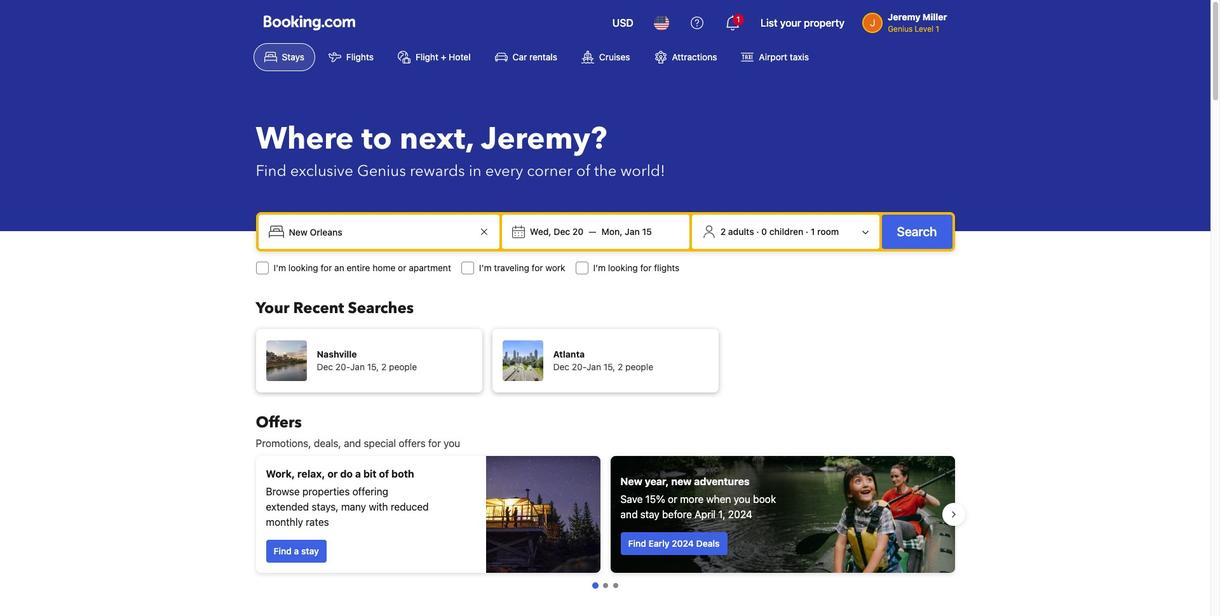 Task type: locate. For each thing, give the bounding box(es) containing it.
people inside "atlanta dec 20-jan 15, 2 people"
[[626, 362, 654, 373]]

1 horizontal spatial 1
[[811, 226, 815, 237]]

1 horizontal spatial stay
[[641, 509, 660, 521]]

2 20- from the left
[[572, 362, 587, 373]]

or
[[398, 263, 407, 273], [328, 469, 338, 480], [668, 494, 678, 505]]

for for work
[[532, 263, 543, 273]]

flights
[[654, 263, 680, 273]]

2024
[[728, 509, 753, 521], [672, 539, 694, 549]]

dec for atlanta
[[553, 362, 570, 373]]

cruises link
[[571, 43, 641, 71]]

list your property link
[[753, 8, 853, 38]]

0 horizontal spatial and
[[344, 438, 361, 450]]

2
[[721, 226, 726, 237], [381, 362, 387, 373], [618, 362, 623, 373]]

stays
[[282, 52, 305, 62]]

for right offers
[[428, 438, 441, 450]]

2 vertical spatial or
[[668, 494, 678, 505]]

1 left list
[[737, 15, 740, 24]]

1 horizontal spatial and
[[621, 509, 638, 521]]

i'm traveling for work
[[479, 263, 566, 273]]

15, inside nashville dec 20-jan 15, 2 people
[[367, 362, 379, 373]]

genius inside jeremy miller genius level 1
[[888, 24, 913, 34]]

you inside new year, new adventures save 15% or more when you book and stay before april 1, 2024
[[734, 494, 751, 505]]

1 down miller
[[936, 24, 940, 34]]

every
[[486, 161, 523, 182]]

for inside "offers promotions, deals, and special offers for you"
[[428, 438, 441, 450]]

property
[[804, 17, 845, 29]]

15, inside "atlanta dec 20-jan 15, 2 people"
[[604, 362, 616, 373]]

a
[[355, 469, 361, 480], [294, 546, 299, 557]]

car
[[513, 52, 527, 62]]

a down the monthly
[[294, 546, 299, 557]]

1 horizontal spatial a
[[355, 469, 361, 480]]

1 15, from the left
[[367, 362, 379, 373]]

find inside find a stay link
[[274, 546, 292, 557]]

1 horizontal spatial 20-
[[572, 362, 587, 373]]

· right the children at the right top
[[806, 226, 809, 237]]

2 looking from the left
[[608, 263, 638, 273]]

jeremy
[[888, 11, 921, 22]]

people for nashville dec 20-jan 15, 2 people
[[389, 362, 417, 373]]

·
[[757, 226, 760, 237], [806, 226, 809, 237]]

or for entire
[[398, 263, 407, 273]]

traveling
[[494, 263, 530, 273]]

1 horizontal spatial i'm
[[479, 263, 492, 273]]

booking.com image
[[264, 15, 355, 31]]

1 people from the left
[[389, 362, 417, 373]]

2024 right early
[[672, 539, 694, 549]]

book
[[753, 494, 776, 505]]

1 20- from the left
[[336, 362, 350, 373]]

i'm up your
[[274, 263, 286, 273]]

1 horizontal spatial of
[[577, 161, 591, 182]]

find down the monthly
[[274, 546, 292, 557]]

taxis
[[790, 52, 809, 62]]

15,
[[367, 362, 379, 373], [604, 362, 616, 373]]

1 vertical spatial or
[[328, 469, 338, 480]]

2 inside "atlanta dec 20-jan 15, 2 people"
[[618, 362, 623, 373]]

stay down 15%
[[641, 509, 660, 521]]

looking
[[289, 263, 318, 273], [608, 263, 638, 273]]

1 inside jeremy miller genius level 1
[[936, 24, 940, 34]]

for for an
[[321, 263, 332, 273]]

looking right i'm
[[608, 263, 638, 273]]

i'm left traveling
[[479, 263, 492, 273]]

20-
[[336, 362, 350, 373], [572, 362, 587, 373]]

0 vertical spatial stay
[[641, 509, 660, 521]]

dec inside nashville dec 20-jan 15, 2 people
[[317, 362, 333, 373]]

or up before
[[668, 494, 678, 505]]

adults
[[729, 226, 754, 237]]

of
[[577, 161, 591, 182], [379, 469, 389, 480]]

bit
[[364, 469, 377, 480]]

or inside work, relax, or do a bit of both browse properties offering extended stays, many with reduced monthly rates
[[328, 469, 338, 480]]

and
[[344, 438, 361, 450], [621, 509, 638, 521]]

jan for nashville dec 20-jan 15, 2 people
[[350, 362, 365, 373]]

adventures
[[694, 476, 750, 488]]

stays link
[[253, 43, 315, 71]]

0 horizontal spatial genius
[[357, 161, 406, 182]]

dec down nashville
[[317, 362, 333, 373]]

dec inside "atlanta dec 20-jan 15, 2 people"
[[553, 362, 570, 373]]

looking left an
[[289, 263, 318, 273]]

offering
[[353, 486, 388, 498]]

1 horizontal spatial or
[[398, 263, 407, 273]]

the
[[595, 161, 617, 182]]

1 i'm from the left
[[274, 263, 286, 273]]

year,
[[645, 476, 669, 488]]

20
[[573, 226, 584, 237]]

find for work, relax, or do a bit of both browse properties offering extended stays, many with reduced monthly rates
[[274, 546, 292, 557]]

list your property
[[761, 17, 845, 29]]

i'm for i'm traveling for work
[[479, 263, 492, 273]]

airport taxis link
[[731, 43, 820, 71]]

1 horizontal spatial jan
[[587, 362, 601, 373]]

work,
[[266, 469, 295, 480]]

mon, jan 15 button
[[597, 221, 657, 244]]

find for new year, new adventures save 15% or more when you book and stay before april 1, 2024
[[628, 539, 647, 549]]

region
[[246, 451, 965, 579]]

list
[[761, 17, 778, 29]]

2 people from the left
[[626, 362, 654, 373]]

0 vertical spatial and
[[344, 438, 361, 450]]

1 horizontal spatial 2
[[618, 362, 623, 373]]

1 vertical spatial 2024
[[672, 539, 694, 549]]

for left an
[[321, 263, 332, 273]]

0 horizontal spatial 1
[[737, 15, 740, 24]]

0 horizontal spatial looking
[[289, 263, 318, 273]]

or for save
[[668, 494, 678, 505]]

1 vertical spatial of
[[379, 469, 389, 480]]

you right offers
[[444, 438, 461, 450]]

people for atlanta dec 20-jan 15, 2 people
[[626, 362, 654, 373]]

20- down nashville
[[336, 362, 350, 373]]

0 horizontal spatial you
[[444, 438, 461, 450]]

0 horizontal spatial people
[[389, 362, 417, 373]]

0 horizontal spatial 20-
[[336, 362, 350, 373]]

2 horizontal spatial 1
[[936, 24, 940, 34]]

properties
[[303, 486, 350, 498]]

progress bar
[[592, 583, 618, 589]]

· left 0
[[757, 226, 760, 237]]

20- inside nashville dec 20-jan 15, 2 people
[[336, 362, 350, 373]]

0 vertical spatial you
[[444, 438, 461, 450]]

0 horizontal spatial of
[[379, 469, 389, 480]]

rentals
[[530, 52, 558, 62]]

1 horizontal spatial genius
[[888, 24, 913, 34]]

dec down atlanta
[[553, 362, 570, 373]]

2024 right 1,
[[728, 509, 753, 521]]

20- inside "atlanta dec 20-jan 15, 2 people"
[[572, 362, 587, 373]]

1 horizontal spatial ·
[[806, 226, 809, 237]]

people
[[389, 362, 417, 373], [626, 362, 654, 373]]

a right the do
[[355, 469, 361, 480]]

1 vertical spatial you
[[734, 494, 751, 505]]

and right deals,
[[344, 438, 361, 450]]

atlanta dec 20-jan 15, 2 people
[[553, 349, 654, 373]]

0 horizontal spatial or
[[328, 469, 338, 480]]

1 horizontal spatial people
[[626, 362, 654, 373]]

0 vertical spatial 2024
[[728, 509, 753, 521]]

or right home
[[398, 263, 407, 273]]

nashville
[[317, 349, 357, 360]]

1 vertical spatial and
[[621, 509, 638, 521]]

jan inside nashville dec 20-jan 15, 2 people
[[350, 362, 365, 373]]

0 horizontal spatial 15,
[[367, 362, 379, 373]]

or inside new year, new adventures save 15% or more when you book and stay before april 1, 2024
[[668, 494, 678, 505]]

2 15, from the left
[[604, 362, 616, 373]]

and inside new year, new adventures save 15% or more when you book and stay before april 1, 2024
[[621, 509, 638, 521]]

0 vertical spatial a
[[355, 469, 361, 480]]

people inside nashville dec 20-jan 15, 2 people
[[389, 362, 417, 373]]

20- down atlanta
[[572, 362, 587, 373]]

1 horizontal spatial you
[[734, 494, 751, 505]]

Where are you going? field
[[284, 221, 477, 244]]

usd
[[613, 17, 634, 29]]

of left the the
[[577, 161, 591, 182]]

jan inside "atlanta dec 20-jan 15, 2 people"
[[587, 362, 601, 373]]

2 inside nashville dec 20-jan 15, 2 people
[[381, 362, 387, 373]]

0 horizontal spatial stay
[[301, 546, 319, 557]]

next,
[[400, 118, 474, 160]]

for for flights
[[641, 263, 652, 273]]

before
[[663, 509, 692, 521]]

car rentals
[[513, 52, 558, 62]]

world!
[[621, 161, 666, 182]]

0 vertical spatial genius
[[888, 24, 913, 34]]

stay down rates
[[301, 546, 319, 557]]

2 i'm from the left
[[479, 263, 492, 273]]

0 vertical spatial or
[[398, 263, 407, 273]]

i'm looking for an entire home or apartment
[[274, 263, 451, 273]]

15
[[643, 226, 652, 237]]

0 horizontal spatial i'm
[[274, 263, 286, 273]]

2 horizontal spatial or
[[668, 494, 678, 505]]

airport taxis
[[759, 52, 809, 62]]

2 horizontal spatial jan
[[625, 226, 640, 237]]

you
[[444, 438, 461, 450], [734, 494, 751, 505]]

genius down to
[[357, 161, 406, 182]]

for left work
[[532, 263, 543, 273]]

reduced
[[391, 502, 429, 513]]

0 horizontal spatial ·
[[757, 226, 760, 237]]

april
[[695, 509, 716, 521]]

and down save
[[621, 509, 638, 521]]

0 horizontal spatial a
[[294, 546, 299, 557]]

find left early
[[628, 539, 647, 549]]

find down where
[[256, 161, 287, 182]]

dec left 20
[[554, 226, 570, 237]]

for left flights
[[641, 263, 652, 273]]

0 horizontal spatial jan
[[350, 362, 365, 373]]

find inside "find early 2024 deals" link
[[628, 539, 647, 549]]

1
[[737, 15, 740, 24], [936, 24, 940, 34], [811, 226, 815, 237]]

deals
[[697, 539, 720, 549]]

15, for nashville
[[367, 362, 379, 373]]

new
[[621, 476, 643, 488]]

region containing work, relax, or do a bit of both
[[246, 451, 965, 579]]

for
[[321, 263, 332, 273], [532, 263, 543, 273], [641, 263, 652, 273], [428, 438, 441, 450]]

of right bit
[[379, 469, 389, 480]]

search
[[897, 224, 937, 239]]

jan
[[625, 226, 640, 237], [350, 362, 365, 373], [587, 362, 601, 373]]

1 horizontal spatial looking
[[608, 263, 638, 273]]

2 for atlanta dec 20-jan 15, 2 people
[[618, 362, 623, 373]]

15%
[[646, 494, 666, 505]]

1 horizontal spatial 2024
[[728, 509, 753, 521]]

find early 2024 deals
[[628, 539, 720, 549]]

stay inside new year, new adventures save 15% or more when you book and stay before april 1, 2024
[[641, 509, 660, 521]]

your
[[256, 298, 290, 319]]

1 looking from the left
[[289, 263, 318, 273]]

2 horizontal spatial 2
[[721, 226, 726, 237]]

both
[[392, 469, 414, 480]]

1 left room
[[811, 226, 815, 237]]

0 vertical spatial of
[[577, 161, 591, 182]]

1 vertical spatial genius
[[357, 161, 406, 182]]

you left book
[[734, 494, 751, 505]]

0 horizontal spatial 2024
[[672, 539, 694, 549]]

0 horizontal spatial 2
[[381, 362, 387, 373]]

genius down the jeremy
[[888, 24, 913, 34]]

in
[[469, 161, 482, 182]]

save
[[621, 494, 643, 505]]

new
[[672, 476, 692, 488]]

1 horizontal spatial 15,
[[604, 362, 616, 373]]

more
[[680, 494, 704, 505]]

corner
[[527, 161, 573, 182]]

or left the do
[[328, 469, 338, 480]]



Task type: vqa. For each thing, say whether or not it's contained in the screenshot.
LOOKING
yes



Task type: describe. For each thing, give the bounding box(es) containing it.
2 for nashville dec 20-jan 15, 2 people
[[381, 362, 387, 373]]

usd button
[[605, 8, 641, 38]]

where to next, jeremy? find exclusive genius rewards in every corner of the world!
[[256, 118, 666, 182]]

rewards
[[410, 161, 465, 182]]

find a stay
[[274, 546, 319, 557]]

early
[[649, 539, 670, 549]]

1 · from the left
[[757, 226, 760, 237]]

rates
[[306, 517, 329, 528]]

dec for wed,
[[554, 226, 570, 237]]

stays,
[[312, 502, 339, 513]]

with
[[369, 502, 388, 513]]

looking for i'm
[[289, 263, 318, 273]]

cruises
[[600, 52, 630, 62]]

2 adults · 0 children · 1 room
[[721, 226, 839, 237]]

search button
[[882, 215, 953, 249]]

jeremy?
[[481, 118, 607, 160]]

airport
[[759, 52, 788, 62]]

an
[[335, 263, 344, 273]]

2 adults · 0 children · 1 room button
[[697, 220, 875, 244]]

and inside "offers promotions, deals, and special offers for you"
[[344, 438, 361, 450]]

i'm for i'm looking for an entire home or apartment
[[274, 263, 286, 273]]

new year, new adventures save 15% or more when you book and stay before april 1, 2024
[[621, 476, 776, 521]]

children
[[770, 226, 804, 237]]

a young girl and woman kayak on a river image
[[611, 457, 955, 573]]

of inside work, relax, or do a bit of both browse properties offering extended stays, many with reduced monthly rates
[[379, 469, 389, 480]]

wed, dec 20 button
[[525, 221, 589, 244]]

of inside where to next, jeremy? find exclusive genius rewards in every corner of the world!
[[577, 161, 591, 182]]

wed, dec 20 — mon, jan 15
[[530, 226, 652, 237]]

attractions link
[[644, 43, 728, 71]]

looking for i'm
[[608, 263, 638, 273]]

2 inside dropdown button
[[721, 226, 726, 237]]

i'm looking for flights
[[594, 263, 680, 273]]

jeremy miller genius level 1
[[888, 11, 948, 34]]

offers
[[256, 413, 302, 434]]

find inside where to next, jeremy? find exclusive genius rewards in every corner of the world!
[[256, 161, 287, 182]]

mon,
[[602, 226, 623, 237]]

exclusive
[[290, 161, 353, 182]]

flights
[[346, 52, 374, 62]]

work, relax, or do a bit of both browse properties offering extended stays, many with reduced monthly rates
[[266, 469, 429, 528]]

offers promotions, deals, and special offers for you
[[256, 413, 461, 450]]

genius inside where to next, jeremy? find exclusive genius rewards in every corner of the world!
[[357, 161, 406, 182]]

0
[[762, 226, 768, 237]]

1 vertical spatial stay
[[301, 546, 319, 557]]

entire
[[347, 263, 370, 273]]

flights link
[[318, 43, 385, 71]]

promotions,
[[256, 438, 311, 450]]

20- for nashville
[[336, 362, 350, 373]]

monthly
[[266, 517, 303, 528]]

20- for atlanta
[[572, 362, 587, 373]]

flight + hotel link
[[387, 43, 482, 71]]

i'm
[[594, 263, 606, 273]]

extended
[[266, 502, 309, 513]]

your recent searches
[[256, 298, 414, 319]]

offers
[[399, 438, 426, 450]]

a inside work, relax, or do a bit of both browse properties offering extended stays, many with reduced monthly rates
[[355, 469, 361, 480]]

1 vertical spatial a
[[294, 546, 299, 557]]

2 · from the left
[[806, 226, 809, 237]]

hotel
[[449, 52, 471, 62]]

a photo of a couple standing in front of a cabin in a forest at night image
[[486, 457, 601, 573]]

deals,
[[314, 438, 341, 450]]

special
[[364, 438, 396, 450]]

atlanta
[[553, 349, 585, 360]]

room
[[818, 226, 839, 237]]

recent
[[293, 298, 344, 319]]

where
[[256, 118, 354, 160]]

do
[[340, 469, 353, 480]]

your
[[781, 17, 802, 29]]

—
[[589, 226, 597, 237]]

+
[[441, 52, 447, 62]]

attractions
[[672, 52, 717, 62]]

wed,
[[530, 226, 552, 237]]

your account menu jeremy miller genius level 1 element
[[863, 6, 953, 35]]

2024 inside new year, new adventures save 15% or more when you book and stay before april 1, 2024
[[728, 509, 753, 521]]

miller
[[923, 11, 948, 22]]

find a stay link
[[266, 540, 327, 563]]

home
[[373, 263, 396, 273]]

1 button
[[718, 8, 748, 38]]

apartment
[[409, 263, 451, 273]]

level
[[915, 24, 934, 34]]

15, for atlanta
[[604, 362, 616, 373]]

you inside "offers promotions, deals, and special offers for you"
[[444, 438, 461, 450]]

1,
[[719, 509, 726, 521]]

car rentals link
[[484, 43, 568, 71]]

jan for atlanta dec 20-jan 15, 2 people
[[587, 362, 601, 373]]

relax,
[[298, 469, 325, 480]]

to
[[362, 118, 392, 160]]

many
[[341, 502, 366, 513]]

find early 2024 deals link
[[621, 533, 728, 556]]

browse
[[266, 486, 300, 498]]

when
[[707, 494, 731, 505]]

dec for nashville
[[317, 362, 333, 373]]

nashville dec 20-jan 15, 2 people
[[317, 349, 417, 373]]



